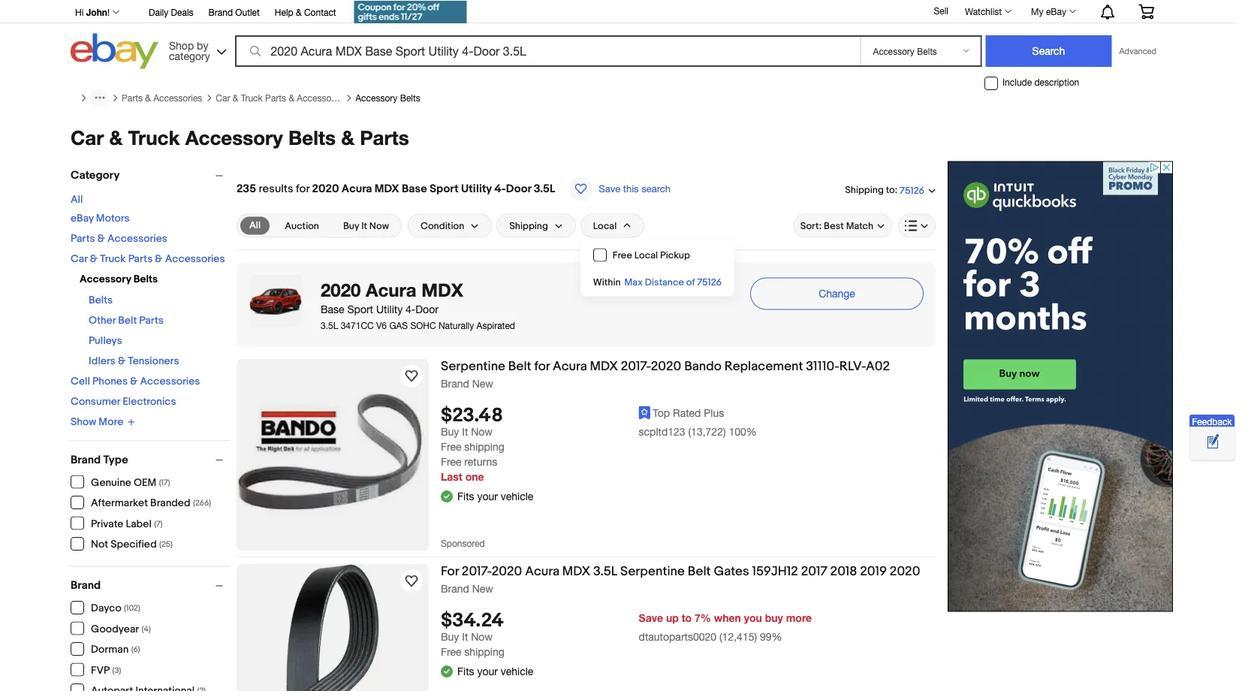 Task type: describe. For each thing, give the bounding box(es) containing it.
(266)
[[193, 499, 211, 508]]

save for up
[[639, 612, 663, 625]]

advanced
[[1120, 46, 1157, 56]]

1 vertical spatial buy
[[441, 425, 459, 438]]

belt inside the serpentine belt for acura mdx 2017-2020 bando replacement 31110-rlv-a02 brand new
[[508, 359, 532, 375]]

sport inside 2020 acura mdx base sport utility 4-door 3.5l 3471cc v6 gas sohc naturally aspirated
[[348, 303, 373, 315]]

when
[[714, 612, 741, 625]]

belts link
[[89, 294, 113, 307]]

car & truck parts & accessories
[[216, 92, 346, 103]]

3.5l inside for 2017-2020 acura mdx 3.5l serpentine belt gates 159jh12 2017 2018 2019 2020 brand new
[[594, 564, 618, 580]]

brand button
[[71, 579, 230, 592]]

rlv-
[[840, 359, 866, 375]]

$23.48
[[441, 404, 503, 427]]

within max distance of 75126
[[593, 276, 722, 288]]

dayco (102)
[[91, 602, 140, 615]]

brand for brand type
[[71, 453, 101, 467]]

best
[[824, 220, 844, 232]]

free inside dtautoparts0020 (12,415) 99% free shipping
[[441, 646, 462, 658]]

& inside belts other belt parts pulleys idlers & tensioners
[[118, 355, 126, 367]]

(13,722)
[[689, 425, 726, 438]]

base inside 2020 acura mdx base sport utility 4-door 3.5l 3471cc v6 gas sohc naturally aspirated
[[321, 303, 345, 315]]

Search for anything text field
[[237, 37, 858, 65]]

serpentine belt for acura mdx 2017-2020 bando replacement 31110-rlv-a02 heading
[[441, 359, 890, 375]]

pickup
[[660, 249, 690, 261]]

private
[[91, 518, 123, 530]]

auction
[[285, 220, 319, 232]]

aspirated
[[477, 320, 515, 331]]

idlers & tensioners link
[[89, 355, 179, 367]]

private label (7)
[[91, 518, 163, 530]]

sell link
[[927, 5, 956, 16]]

for 2017-2020 acura mdx 3.5l serpentine belt gates 159jh12 2017 2018 2019 2020 image
[[285, 564, 380, 691]]

your for second and text__icon from the top
[[477, 665, 498, 678]]

shipping for shipping to : 75126
[[845, 184, 884, 196]]

0 horizontal spatial all link
[[71, 193, 83, 206]]

serpentine inside the serpentine belt for acura mdx 2017-2020 bando replacement 31110-rlv-a02 brand new
[[441, 359, 506, 375]]

it inside save up to 7% when you buy more buy it now
[[462, 631, 468, 643]]

1 vertical spatial accessory belts
[[80, 273, 158, 286]]

1 vertical spatial buy it now
[[441, 425, 493, 438]]

for 2017-2020 acura mdx 3.5l serpentine belt gates 159jh12 2017 2018 2019 2020 heading
[[441, 564, 921, 580]]

scpltd123 (13,722) 100% free shipping free returns last one
[[441, 425, 757, 483]]

acura inside 2020 acura mdx base sport utility 4-door 3.5l 3471cc v6 gas sohc naturally aspirated
[[366, 279, 417, 300]]

All selected text field
[[249, 219, 261, 233]]

v6
[[376, 320, 387, 331]]

0 vertical spatial 3.5l
[[534, 182, 556, 196]]

dayco
[[91, 602, 121, 615]]

brand outlet link
[[209, 5, 260, 21]]

7%
[[695, 612, 711, 625]]

consumer electronics link
[[71, 395, 176, 408]]

1 and text__icon image from the top
[[441, 489, 453, 502]]

2 vertical spatial accessory
[[80, 273, 131, 286]]

save up to 7% when you buy more buy it now
[[441, 612, 812, 643]]

0 vertical spatial now
[[369, 220, 389, 232]]

acura inside the serpentine belt for acura mdx 2017-2020 bando replacement 31110-rlv-a02 brand new
[[553, 359, 587, 375]]

other belt parts link
[[89, 314, 164, 327]]

goodyear
[[91, 623, 139, 636]]

sort:
[[801, 220, 822, 232]]

aftermarket branded (266)
[[91, 497, 211, 510]]

brand type button
[[71, 453, 230, 467]]

local button
[[581, 214, 645, 238]]

watch for 2017-2020 acura mdx 3.5l serpentine belt gates 159jh12 2017 2018 2019 2020 image
[[403, 572, 421, 590]]

mdx inside the serpentine belt for acura mdx 2017-2020 bando replacement 31110-rlv-a02 brand new
[[590, 359, 618, 375]]

save for this
[[599, 183, 621, 195]]

0 vertical spatial accessory
[[356, 92, 398, 103]]

:
[[895, 184, 898, 196]]

hi
[[75, 7, 84, 17]]

ebay inside ebay motors parts & accessories car & truck parts & accessories
[[71, 212, 94, 225]]

a02
[[866, 359, 890, 375]]

my ebay link
[[1023, 2, 1083, 20]]

new inside for 2017-2020 acura mdx 3.5l serpentine belt gates 159jh12 2017 2018 2019 2020 brand new
[[472, 583, 494, 595]]

belts other belt parts pulleys idlers & tensioners
[[89, 294, 179, 367]]

idlers
[[89, 355, 116, 367]]

for
[[441, 564, 459, 580]]

car for car & truck accessory belts & parts
[[71, 125, 104, 149]]

plus
[[704, 407, 724, 419]]

phones
[[92, 375, 128, 388]]

ebay inside account navigation
[[1047, 6, 1067, 17]]

0 vertical spatial parts & accessories link
[[122, 92, 202, 103]]

bando
[[685, 359, 722, 375]]

daily deals
[[149, 7, 194, 17]]

show more
[[71, 415, 123, 428]]

car inside ebay motors parts & accessories car & truck parts & accessories
[[71, 252, 88, 265]]

this
[[623, 183, 639, 195]]

description
[[1035, 77, 1080, 88]]

75126 inside shipping to : 75126
[[900, 185, 925, 196]]

brand for brand
[[71, 579, 101, 592]]

2019
[[860, 564, 887, 580]]

0 vertical spatial car & truck parts & accessories link
[[216, 92, 346, 103]]

you
[[744, 612, 762, 625]]

(12,415)
[[720, 631, 757, 643]]

(6)
[[131, 645, 140, 655]]

accessories inside cell phones & accessories consumer electronics
[[140, 375, 200, 388]]

change button
[[751, 278, 924, 310]]

contact
[[304, 7, 336, 17]]

2017- inside the serpentine belt for acura mdx 2017-2020 bando replacement 31110-rlv-a02 brand new
[[621, 359, 651, 375]]

0 vertical spatial utility
[[461, 182, 492, 196]]

free local pickup
[[613, 249, 690, 261]]

one
[[466, 470, 484, 483]]

1 vertical spatial now
[[471, 425, 493, 438]]

show
[[71, 415, 96, 428]]

to inside shipping to : 75126
[[886, 184, 895, 196]]

max
[[625, 276, 643, 288]]

brand for brand outlet
[[209, 7, 233, 17]]

to inside save up to 7% when you buy more buy it now
[[682, 612, 692, 625]]

$34.24
[[441, 609, 504, 632]]

belts inside belts other belt parts pulleys idlers & tensioners
[[89, 294, 113, 307]]

brand inside for 2017-2020 acura mdx 3.5l serpentine belt gates 159jh12 2017 2018 2019 2020 brand new
[[441, 583, 469, 595]]

type
[[103, 453, 128, 467]]

1 vertical spatial car & truck parts & accessories link
[[71, 252, 225, 265]]

by
[[197, 39, 208, 51]]

sohc
[[411, 320, 436, 331]]

advertisement region
[[948, 161, 1174, 612]]

(17)
[[159, 478, 170, 488]]

watch serpentine belt for acura mdx 2017-2020 bando replacement 31110-rlv-a02 image
[[403, 367, 421, 385]]

99%
[[760, 631, 783, 643]]

fits your vehicle for first and text__icon
[[458, 490, 534, 503]]

top rated plus image
[[639, 406, 651, 420]]

deals
[[171, 7, 194, 17]]

& inside 'link'
[[296, 7, 302, 17]]

dtautoparts0020
[[639, 631, 717, 643]]

none submit inside shop by category banner
[[986, 35, 1112, 67]]

(7)
[[154, 519, 163, 529]]

1 vertical spatial 75126
[[697, 276, 722, 288]]

fvp
[[91, 664, 110, 677]]

0 vertical spatial accessory belts
[[356, 92, 421, 103]]

(25)
[[159, 540, 173, 550]]

0 vertical spatial buy
[[343, 220, 359, 232]]

1 vertical spatial local
[[635, 249, 658, 261]]

tensioners
[[128, 355, 179, 367]]

fits for second and text__icon from the top
[[458, 665, 475, 678]]

vehicle for first and text__icon
[[501, 490, 534, 503]]

shop by category banner
[[67, 0, 1166, 73]]

shop by category
[[169, 39, 210, 62]]

sell
[[934, 5, 949, 16]]

vehicle for second and text__icon from the top
[[501, 665, 534, 678]]

(4)
[[142, 624, 151, 634]]

cell
[[71, 375, 90, 388]]

watchlist link
[[957, 2, 1019, 20]]

1 horizontal spatial accessory
[[185, 125, 283, 149]]

1 horizontal spatial 4-
[[495, 182, 506, 196]]

genuine oem (17)
[[91, 476, 170, 489]]

branded
[[150, 497, 191, 510]]

your for first and text__icon
[[477, 490, 498, 503]]



Task type: locate. For each thing, give the bounding box(es) containing it.
2 shipping from the top
[[465, 646, 505, 658]]

1 vertical spatial for
[[535, 359, 550, 375]]

2017- up top rated plus icon
[[621, 359, 651, 375]]

1 horizontal spatial save
[[639, 612, 663, 625]]

2 vertical spatial 3.5l
[[594, 564, 618, 580]]

2 new from the top
[[472, 583, 494, 595]]

fvp (3)
[[91, 664, 121, 677]]

feedback
[[1193, 416, 1233, 427]]

0 horizontal spatial ebay
[[71, 212, 94, 225]]

buy up last
[[441, 425, 459, 438]]

0 vertical spatial local
[[593, 220, 617, 232]]

3.5l inside 2020 acura mdx base sport utility 4-door 3.5l 3471cc v6 gas sohc naturally aspirated
[[321, 320, 338, 331]]

local inside dropdown button
[[593, 220, 617, 232]]

shipping inside shipping to : 75126
[[845, 184, 884, 196]]

label
[[126, 518, 152, 530]]

car & truck parts & accessories link up car & truck accessory belts & parts
[[216, 92, 346, 103]]

shipping to : 75126
[[845, 184, 925, 196]]

0 vertical spatial all
[[71, 193, 83, 206]]

car for car & truck parts & accessories
[[216, 92, 230, 103]]

door up the shipping dropdown button
[[506, 182, 531, 196]]

specified
[[111, 538, 157, 551]]

not
[[91, 538, 108, 551]]

all inside main content
[[249, 220, 261, 231]]

ebay right my
[[1047, 6, 1067, 17]]

shipping inside dtautoparts0020 (12,415) 99% free shipping
[[465, 646, 505, 658]]

2 vertical spatial it
[[462, 631, 468, 643]]

save this search button
[[565, 176, 675, 202]]

1 vertical spatial serpentine
[[621, 564, 685, 580]]

car down ebay motors link on the top left
[[71, 252, 88, 265]]

75126 right :
[[900, 185, 925, 196]]

belt down aspirated
[[508, 359, 532, 375]]

0 vertical spatial save
[[599, 183, 621, 195]]

save left up
[[639, 612, 663, 625]]

2 vertical spatial car
[[71, 252, 88, 265]]

goodyear (4)
[[91, 623, 151, 636]]

buy
[[343, 220, 359, 232], [441, 425, 459, 438], [441, 631, 459, 643]]

1 horizontal spatial belt
[[508, 359, 532, 375]]

3.5l up the shipping dropdown button
[[534, 182, 556, 196]]

0 horizontal spatial save
[[599, 183, 621, 195]]

naturally
[[439, 320, 474, 331]]

belt inside belts other belt parts pulleys idlers & tensioners
[[118, 314, 137, 327]]

0 vertical spatial your
[[477, 490, 498, 503]]

rated
[[673, 407, 701, 419]]

utility inside 2020 acura mdx base sport utility 4-door 3.5l 3471cc v6 gas sohc naturally aspirated
[[376, 303, 403, 315]]

save inside save up to 7% when you buy more buy it now
[[639, 612, 663, 625]]

buy
[[765, 612, 783, 625]]

car up category
[[71, 125, 104, 149]]

2 vertical spatial buy
[[441, 631, 459, 643]]

more
[[786, 612, 812, 625]]

1 vertical spatial fits
[[458, 665, 475, 678]]

(102)
[[124, 604, 140, 613]]

car
[[216, 92, 230, 103], [71, 125, 104, 149], [71, 252, 88, 265]]

parts & accessories link
[[122, 92, 202, 103], [71, 232, 167, 245]]

brand inside "link"
[[209, 7, 233, 17]]

2 and text__icon image from the top
[[441, 664, 453, 677]]

advanced link
[[1112, 36, 1165, 66]]

1 vertical spatial all link
[[240, 217, 270, 235]]

2 vehicle from the top
[[501, 665, 534, 678]]

all link up ebay motors link on the top left
[[71, 193, 83, 206]]

fits your vehicle for second and text__icon from the top
[[458, 665, 534, 678]]

watchlist
[[965, 6, 1002, 17]]

main content containing $23.48
[[237, 161, 936, 691]]

1 vertical spatial door
[[416, 303, 439, 315]]

my
[[1032, 6, 1044, 17]]

0 vertical spatial fits
[[458, 490, 475, 503]]

truck inside ebay motors parts & accessories car & truck parts & accessories
[[100, 252, 126, 265]]

door inside 2020 acura mdx base sport utility 4-door 3.5l 3471cc v6 gas sohc naturally aspirated
[[416, 303, 439, 315]]

2 horizontal spatial truck
[[241, 92, 263, 103]]

0 vertical spatial truck
[[241, 92, 263, 103]]

fits for first and text__icon
[[458, 490, 475, 503]]

search
[[642, 183, 671, 195]]

1 horizontal spatial buy it now
[[441, 425, 493, 438]]

mdx inside 2020 acura mdx base sport utility 4-door 3.5l 3471cc v6 gas sohc naturally aspirated
[[422, 279, 463, 300]]

save
[[599, 183, 621, 195], [639, 612, 663, 625]]

mdx inside for 2017-2020 acura mdx 3.5l serpentine belt gates 159jh12 2017 2018 2019 2020 brand new
[[563, 564, 591, 580]]

top rated plus
[[653, 407, 724, 419]]

shipping for shipping
[[510, 220, 548, 232]]

0 vertical spatial door
[[506, 182, 531, 196]]

pulleys
[[89, 334, 122, 347]]

0 vertical spatial 75126
[[900, 185, 925, 196]]

your shopping cart image
[[1138, 4, 1156, 19]]

1 horizontal spatial 75126
[[900, 185, 925, 196]]

buy it now link
[[334, 217, 398, 235]]

sport up "condition"
[[430, 182, 459, 196]]

car inside car & truck parts & accessories link
[[216, 92, 230, 103]]

2017
[[801, 564, 828, 580]]

last
[[441, 470, 463, 483]]

2 horizontal spatial 3.5l
[[594, 564, 618, 580]]

belt inside for 2017-2020 acura mdx 3.5l serpentine belt gates 159jh12 2017 2018 2019 2020 brand new
[[688, 564, 711, 580]]

it inside 'buy it now' link
[[361, 220, 367, 232]]

0 vertical spatial and text__icon image
[[441, 489, 453, 502]]

sort: best match button
[[794, 214, 893, 238]]

0 horizontal spatial accessory
[[80, 273, 131, 286]]

parts & accessories link down category
[[122, 92, 202, 103]]

1 vertical spatial new
[[472, 583, 494, 595]]

2020 right for
[[492, 564, 522, 580]]

0 vertical spatial for
[[296, 182, 310, 196]]

new up $34.24
[[472, 583, 494, 595]]

1 horizontal spatial door
[[506, 182, 531, 196]]

shipping for scpltd123 (13,722) 100% free shipping free returns last one
[[465, 440, 505, 453]]

save left this
[[599, 183, 621, 195]]

for for 2020
[[296, 182, 310, 196]]

help
[[275, 7, 294, 17]]

car & truck accessory belts & parts
[[71, 125, 409, 149]]

brand left type
[[71, 453, 101, 467]]

truck for accessory
[[128, 125, 180, 149]]

1 vertical spatial fits your vehicle
[[458, 665, 534, 678]]

0 horizontal spatial local
[[593, 220, 617, 232]]

1 vertical spatial car
[[71, 125, 104, 149]]

0 vertical spatial buy it now
[[343, 220, 389, 232]]

belt left gates
[[688, 564, 711, 580]]

1 fits from the top
[[458, 490, 475, 503]]

ebay left motors
[[71, 212, 94, 225]]

your down one
[[477, 490, 498, 503]]

159jh12
[[752, 564, 799, 580]]

base up "condition"
[[402, 182, 427, 196]]

2020 left bando
[[651, 359, 682, 375]]

& inside cell phones & accessories consumer electronics
[[130, 375, 138, 388]]

fits your vehicle down $34.24
[[458, 665, 534, 678]]

get an extra 20% off image
[[354, 1, 467, 23]]

to right up
[[682, 612, 692, 625]]

1 horizontal spatial all
[[249, 220, 261, 231]]

main content
[[237, 161, 936, 691]]

now inside save up to 7% when you buy more buy it now
[[471, 631, 493, 643]]

brand down for
[[441, 583, 469, 595]]

2 fits your vehicle from the top
[[458, 665, 534, 678]]

local down save this search "button"
[[593, 220, 617, 232]]

shipping for dtautoparts0020 (12,415) 99% free shipping
[[465, 646, 505, 658]]

new inside the serpentine belt for acura mdx 2017-2020 bando replacement 31110-rlv-a02 brand new
[[472, 378, 494, 390]]

1 vertical spatial truck
[[128, 125, 180, 149]]

parts & accessories link down motors
[[71, 232, 167, 245]]

brand left outlet
[[209, 7, 233, 17]]

serpentine
[[441, 359, 506, 375], [621, 564, 685, 580]]

truck up car & truck accessory belts & parts
[[241, 92, 263, 103]]

0 horizontal spatial shipping
[[510, 220, 548, 232]]

1 shipping from the top
[[465, 440, 505, 453]]

shipping inside scpltd123 (13,722) 100% free shipping free returns last one
[[465, 440, 505, 453]]

now
[[369, 220, 389, 232], [471, 425, 493, 438], [471, 631, 493, 643]]

1 vertical spatial 4-
[[406, 303, 416, 315]]

account navigation
[[67, 0, 1166, 25]]

serpentine up up
[[621, 564, 685, 580]]

shipping down $34.24
[[465, 646, 505, 658]]

acura inside for 2017-2020 acura mdx 3.5l serpentine belt gates 159jh12 2017 2018 2019 2020 brand new
[[525, 564, 560, 580]]

your down $34.24
[[477, 665, 498, 678]]

1 horizontal spatial accessory belts
[[356, 92, 421, 103]]

of
[[687, 276, 695, 288]]

to up sort: best match dropdown button
[[886, 184, 895, 196]]

1 horizontal spatial to
[[886, 184, 895, 196]]

local left pickup
[[635, 249, 658, 261]]

1 vertical spatial sport
[[348, 303, 373, 315]]

brand up dayco
[[71, 579, 101, 592]]

0 horizontal spatial base
[[321, 303, 345, 315]]

fits your vehicle down one
[[458, 490, 534, 503]]

electronics
[[123, 395, 176, 408]]

2020 up the auction
[[312, 182, 339, 196]]

serpentine belt for acura mdx 2017-2020 bando replacement 31110-rlv-a02 image
[[237, 393, 429, 517]]

aftermarket
[[91, 497, 148, 510]]

for inside the serpentine belt for acura mdx 2017-2020 bando replacement 31110-rlv-a02 brand new
[[535, 359, 550, 375]]

0 vertical spatial it
[[361, 220, 367, 232]]

results
[[259, 182, 294, 196]]

0 horizontal spatial for
[[296, 182, 310, 196]]

2 your from the top
[[477, 665, 498, 678]]

condition
[[421, 220, 464, 232]]

2 fits from the top
[[458, 665, 475, 678]]

!
[[107, 7, 110, 17]]

dorman
[[91, 644, 129, 656]]

1 vertical spatial shipping
[[465, 646, 505, 658]]

1 vertical spatial vehicle
[[501, 665, 534, 678]]

1 horizontal spatial base
[[402, 182, 427, 196]]

1 fits your vehicle from the top
[[458, 490, 534, 503]]

1 vertical spatial parts & accessories link
[[71, 232, 167, 245]]

2020 up 3471cc
[[321, 279, 361, 300]]

sport up 3471cc
[[348, 303, 373, 315]]

0 horizontal spatial 4-
[[406, 303, 416, 315]]

2 horizontal spatial belt
[[688, 564, 711, 580]]

new up $23.48 on the left bottom
[[472, 378, 494, 390]]

buy it now up returns
[[441, 425, 493, 438]]

buy inside save up to 7% when you buy more buy it now
[[441, 631, 459, 643]]

0 horizontal spatial 3.5l
[[321, 320, 338, 331]]

1 horizontal spatial serpentine
[[621, 564, 685, 580]]

car & truck parts & accessories link down motors
[[71, 252, 225, 265]]

0 vertical spatial 4-
[[495, 182, 506, 196]]

0 horizontal spatial buy it now
[[343, 220, 389, 232]]

0 horizontal spatial serpentine
[[441, 359, 506, 375]]

1 vertical spatial ebay
[[71, 212, 94, 225]]

truck up the category dropdown button
[[128, 125, 180, 149]]

shipping inside dropdown button
[[510, 220, 548, 232]]

2 horizontal spatial accessory
[[356, 92, 398, 103]]

0 vertical spatial ebay
[[1047, 6, 1067, 17]]

parts inside belts other belt parts pulleys idlers & tensioners
[[139, 314, 164, 327]]

1 horizontal spatial for
[[535, 359, 550, 375]]

returns
[[465, 455, 498, 468]]

0 vertical spatial belt
[[118, 314, 137, 327]]

serpentine down naturally
[[441, 359, 506, 375]]

base up 3471cc
[[321, 303, 345, 315]]

oem
[[134, 476, 157, 489]]

1 horizontal spatial local
[[635, 249, 658, 261]]

1 horizontal spatial 2017-
[[621, 359, 651, 375]]

shipping up returns
[[465, 440, 505, 453]]

belt right other
[[118, 314, 137, 327]]

buy it now down 235 results for 2020 acura mdx base sport utility 4-door 3.5l
[[343, 220, 389, 232]]

fits down one
[[458, 490, 475, 503]]

1 new from the top
[[472, 378, 494, 390]]

0 horizontal spatial belt
[[118, 314, 137, 327]]

parts
[[122, 92, 143, 103], [265, 92, 286, 103], [360, 125, 409, 149], [71, 232, 95, 245], [128, 252, 153, 265], [139, 314, 164, 327]]

other
[[89, 314, 116, 327]]

all link down 235
[[240, 217, 270, 235]]

0 vertical spatial 2017-
[[621, 359, 651, 375]]

1 vertical spatial shipping
[[510, 220, 548, 232]]

distance
[[645, 276, 684, 288]]

your
[[477, 490, 498, 503], [477, 665, 498, 678]]

serpentine inside for 2017-2020 acura mdx 3.5l serpentine belt gates 159jh12 2017 2018 2019 2020 brand new
[[621, 564, 685, 580]]

and text__icon image down last
[[441, 489, 453, 502]]

accessories
[[153, 92, 202, 103], [297, 92, 346, 103], [107, 232, 167, 245], [165, 252, 225, 265], [140, 375, 200, 388]]

outlet
[[235, 7, 260, 17]]

utility up v6 at top
[[376, 303, 403, 315]]

to
[[886, 184, 895, 196], [682, 612, 692, 625]]

include
[[1003, 77, 1032, 88]]

2020 inside 2020 acura mdx base sport utility 4-door 3.5l 3471cc v6 gas sohc naturally aspirated
[[321, 279, 361, 300]]

dorman (6)
[[91, 644, 140, 656]]

motors
[[96, 212, 130, 225]]

0 vertical spatial to
[[886, 184, 895, 196]]

0 horizontal spatial truck
[[100, 252, 126, 265]]

0 vertical spatial car
[[216, 92, 230, 103]]

gates
[[714, 564, 750, 580]]

parts & accessories
[[122, 92, 202, 103]]

0 horizontal spatial door
[[416, 303, 439, 315]]

serpentine belt for acura mdx 2017-2020 bando replacement 31110-rlv-a02 link
[[441, 359, 936, 377]]

ebay motors parts & accessories car & truck parts & accessories
[[71, 212, 225, 265]]

dtautoparts0020 (12,415) 99% free shipping
[[441, 631, 783, 658]]

4- inside 2020 acura mdx base sport utility 4-door 3.5l 3471cc v6 gas sohc naturally aspirated
[[406, 303, 416, 315]]

serpentine belt for acura mdx 2017-2020 bando replacement 31110-rlv-a02 brand new
[[441, 359, 890, 390]]

1 vertical spatial belt
[[508, 359, 532, 375]]

all down 235
[[249, 220, 261, 231]]

category button
[[71, 169, 230, 182]]

1 vertical spatial it
[[462, 425, 468, 438]]

0 vertical spatial new
[[472, 378, 494, 390]]

buy it now
[[343, 220, 389, 232], [441, 425, 493, 438]]

car up car & truck accessory belts & parts
[[216, 92, 230, 103]]

2017- inside for 2017-2020 acura mdx 3.5l serpentine belt gates 159jh12 2017 2018 2019 2020 brand new
[[462, 564, 492, 580]]

4- up the shipping dropdown button
[[495, 182, 506, 196]]

2020 inside the serpentine belt for acura mdx 2017-2020 bando replacement 31110-rlv-a02 brand new
[[651, 359, 682, 375]]

1 vehicle from the top
[[501, 490, 534, 503]]

1 vertical spatial base
[[321, 303, 345, 315]]

0 horizontal spatial accessory belts
[[80, 273, 158, 286]]

brand inside the serpentine belt for acura mdx 2017-2020 bando replacement 31110-rlv-a02 brand new
[[441, 378, 469, 390]]

0 horizontal spatial 2017-
[[462, 564, 492, 580]]

truck
[[241, 92, 263, 103], [128, 125, 180, 149], [100, 252, 126, 265]]

2 vertical spatial now
[[471, 631, 493, 643]]

1 vertical spatial 3.5l
[[321, 320, 338, 331]]

shipping button
[[497, 214, 576, 238]]

utility up condition dropdown button
[[461, 182, 492, 196]]

truck down motors
[[100, 252, 126, 265]]

within
[[593, 276, 621, 288]]

daily deals link
[[149, 5, 194, 21]]

1 horizontal spatial sport
[[430, 182, 459, 196]]

fits down $34.24
[[458, 665, 475, 678]]

1 your from the top
[[477, 490, 498, 503]]

up
[[666, 612, 679, 625]]

0 horizontal spatial all
[[71, 193, 83, 206]]

and text__icon image
[[441, 489, 453, 502], [441, 664, 453, 677]]

gas
[[389, 320, 408, 331]]

consumer
[[71, 395, 120, 408]]

save inside "button"
[[599, 183, 621, 195]]

None submit
[[986, 35, 1112, 67]]

buy right the auction
[[343, 220, 359, 232]]

1 vertical spatial 2017-
[[462, 564, 492, 580]]

1 vertical spatial your
[[477, 665, 498, 678]]

0 vertical spatial shipping
[[845, 184, 884, 196]]

75126 right of
[[697, 276, 722, 288]]

for for acura
[[535, 359, 550, 375]]

1 horizontal spatial 3.5l
[[534, 182, 556, 196]]

for 2017-2020 acura mdx 3.5l serpentine belt gates 159jh12 2017 2018 2019 2020 link
[[441, 564, 936, 582]]

brand up $23.48 on the left bottom
[[441, 378, 469, 390]]

belt
[[118, 314, 137, 327], [508, 359, 532, 375], [688, 564, 711, 580]]

listing options selector. list view selected. image
[[905, 220, 929, 232]]

show more button
[[71, 415, 135, 428]]

help & contact
[[275, 7, 336, 17]]

2020 right 2019
[[890, 564, 921, 580]]

3.5l left 3471cc
[[321, 320, 338, 331]]

door up sohc
[[416, 303, 439, 315]]

buy down for
[[441, 631, 459, 643]]

0 vertical spatial base
[[402, 182, 427, 196]]

all up ebay motors link on the top left
[[71, 193, 83, 206]]

0 horizontal spatial 75126
[[697, 276, 722, 288]]

change
[[819, 287, 856, 300]]

2018
[[831, 564, 858, 580]]

4- up gas on the left top of page
[[406, 303, 416, 315]]

0 vertical spatial sport
[[430, 182, 459, 196]]

2017- right for
[[462, 564, 492, 580]]

and text__icon image down $34.24
[[441, 664, 453, 677]]

more
[[99, 415, 123, 428]]

3.5l up save up to 7% when you buy more buy it now
[[594, 564, 618, 580]]

not specified (25)
[[91, 538, 173, 551]]

truck for parts
[[241, 92, 263, 103]]



Task type: vqa. For each thing, say whether or not it's contained in the screenshot.


